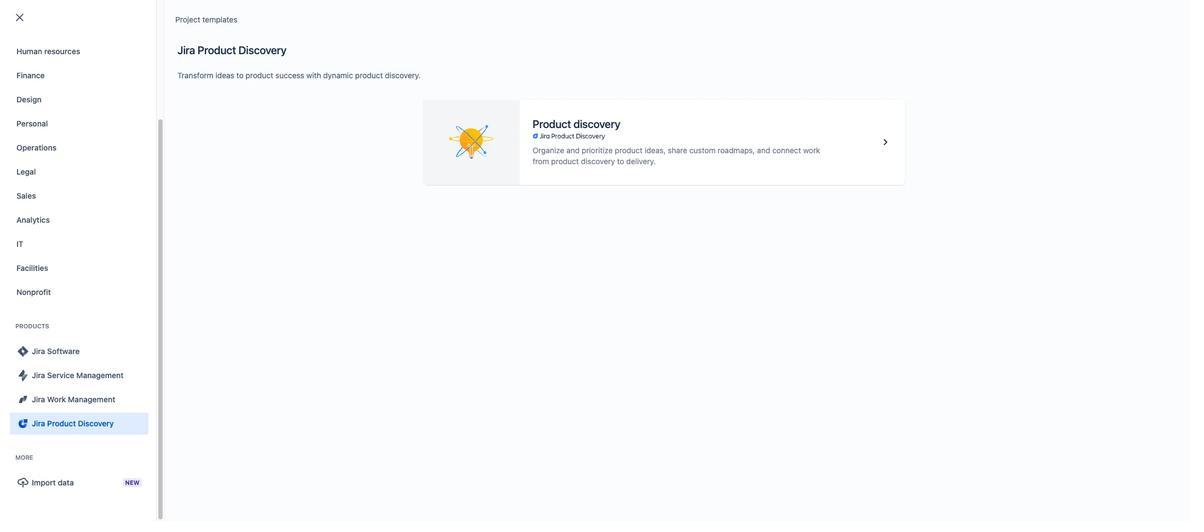 Task type: describe. For each thing, give the bounding box(es) containing it.
management for jira work management
[[68, 395, 115, 404]]

work
[[803, 146, 820, 155]]

ideas
[[216, 71, 234, 80]]

jira for jira service management button
[[32, 371, 45, 380]]

from
[[533, 157, 549, 166]]

success
[[275, 71, 304, 80]]

jira service management button
[[10, 365, 148, 387]]

finance
[[16, 71, 45, 80]]

project templates link
[[175, 13, 237, 26]]

facilities button
[[10, 257, 148, 279]]

previous image
[[24, 167, 37, 180]]

analytics button
[[10, 209, 148, 231]]

product discovery
[[533, 118, 620, 130]]

dynamic
[[323, 71, 353, 80]]

design button
[[10, 89, 148, 111]]

human
[[16, 47, 42, 56]]

all jira products
[[159, 81, 216, 90]]

jira work management image
[[16, 393, 30, 406]]

2 and from the left
[[757, 146, 770, 155]]

resources
[[44, 47, 80, 56]]

software
[[506, 133, 537, 142]]

design
[[16, 95, 42, 104]]

jira product discovery inside button
[[32, 419, 114, 428]]

operations
[[16, 143, 56, 152]]

back to projects image
[[13, 11, 26, 24]]

0 vertical spatial discovery
[[573, 118, 620, 130]]

sales button
[[10, 185, 148, 207]]

management for jira service management
[[76, 371, 124, 380]]

organize
[[533, 146, 564, 155]]

primary element
[[7, 0, 982, 30]]

jira work management button
[[10, 389, 148, 411]]

delivery.
[[626, 157, 656, 166]]

jira software
[[32, 347, 80, 356]]

nonprofit button
[[10, 281, 148, 303]]

discovery.
[[385, 71, 421, 80]]

jira for the "jira software" button
[[32, 347, 45, 356]]

jira product discovery button
[[10, 413, 148, 435]]

operations button
[[10, 137, 148, 159]]

open image
[[245, 79, 258, 92]]

jira up 'transform'
[[177, 44, 195, 56]]

more
[[15, 454, 33, 461]]

nonprofit
[[16, 288, 51, 297]]

share
[[668, 146, 687, 155]]

discovery inside button
[[78, 419, 114, 428]]

human resources button
[[10, 41, 148, 62]]

jira for jira work management button at the bottom of the page
[[32, 395, 45, 404]]

data
[[58, 478, 74, 487]]

legal button
[[10, 161, 148, 183]]

jira software button
[[10, 341, 148, 363]]

jira product discovery image inside button
[[16, 417, 30, 430]]

projects
[[22, 45, 68, 60]]

new
[[125, 479, 140, 486]]

work
[[47, 395, 66, 404]]

personal button
[[10, 113, 148, 135]]

product right dynamic
[[355, 71, 383, 80]]

jira service management
[[32, 371, 124, 380]]

to inside 'organize and prioritize product ideas, share custom roadmaps, and connect work from product discovery to delivery.'
[[617, 157, 624, 166]]

custom
[[689, 146, 716, 155]]



Task type: locate. For each thing, give the bounding box(es) containing it.
and left connect
[[757, 146, 770, 155]]

None text field
[[23, 78, 130, 93]]

software
[[47, 347, 80, 356]]

jira work management image
[[16, 393, 30, 406]]

jira product discovery
[[177, 44, 287, 56], [32, 419, 114, 428]]

sales
[[16, 191, 36, 200]]

jira left software
[[32, 347, 45, 356]]

connect
[[772, 146, 801, 155]]

product
[[198, 44, 236, 56], [533, 118, 571, 130], [47, 419, 76, 428]]

jira work management
[[32, 395, 115, 404]]

jira product discovery up ideas
[[177, 44, 287, 56]]

management
[[76, 371, 124, 380], [68, 395, 115, 404]]

1 horizontal spatial jira product discovery
[[177, 44, 287, 56]]

product
[[246, 71, 273, 80], [355, 71, 383, 80], [615, 146, 643, 155], [551, 157, 579, 166]]

jira right all
[[170, 81, 183, 90]]

products
[[15, 323, 49, 330]]

1 vertical spatial discovery
[[581, 157, 615, 166]]

team-managed software
[[449, 133, 537, 142]]

project
[[175, 15, 200, 24]]

0 vertical spatial jira product discovery
[[177, 44, 287, 56]]

discovery up prioritize
[[573, 118, 620, 130]]

jira product discovery image
[[533, 132, 605, 141], [533, 132, 605, 141], [16, 417, 30, 430]]

jira service management image
[[16, 369, 30, 382], [16, 369, 30, 382]]

0 horizontal spatial product
[[47, 419, 76, 428]]

all
[[159, 81, 168, 90]]

service
[[47, 371, 74, 380]]

jira left service
[[32, 371, 45, 380]]

analytics
[[16, 215, 50, 225]]

import
[[32, 478, 56, 487]]

1 vertical spatial discovery
[[78, 419, 114, 428]]

0 horizontal spatial jira product discovery
[[32, 419, 114, 428]]

0 vertical spatial product
[[198, 44, 236, 56]]

and left prioritize
[[566, 146, 580, 155]]

transform ideas to product success with dynamic product discovery.
[[177, 71, 421, 80]]

marketing
[[16, 22, 53, 32]]

prioritize
[[582, 146, 613, 155]]

discovery down prioritize
[[581, 157, 615, 166]]

finance button
[[10, 65, 148, 87]]

0 vertical spatial discovery
[[238, 44, 287, 56]]

jira software image
[[16, 345, 30, 358], [16, 345, 30, 358]]

import data
[[32, 478, 74, 487]]

import data image
[[16, 476, 30, 490]]

jira product discovery image
[[16, 417, 30, 430]]

Search field
[[982, 6, 1091, 24]]

jira right jira product discovery icon
[[32, 419, 45, 428]]

product left success
[[246, 71, 273, 80]]

0 horizontal spatial to
[[236, 71, 243, 80]]

banner
[[0, 0, 1190, 31]]

jira for jira product discovery button
[[32, 419, 45, 428]]

products
[[185, 81, 216, 90]]

product up ideas
[[198, 44, 236, 56]]

personal
[[16, 119, 48, 128]]

and
[[566, 146, 580, 155], [757, 146, 770, 155]]

1 vertical spatial to
[[617, 157, 624, 166]]

human resources
[[16, 47, 80, 56]]

product inside jira product discovery button
[[47, 419, 76, 428]]

discovery
[[238, 44, 287, 56], [78, 419, 114, 428]]

1 and from the left
[[566, 146, 580, 155]]

templates
[[202, 15, 237, 24]]

0 horizontal spatial and
[[566, 146, 580, 155]]

to
[[236, 71, 243, 80], [617, 157, 624, 166]]

discovery down jira work management button at the bottom of the page
[[78, 419, 114, 428]]

ideas,
[[645, 146, 666, 155]]

to left delivery.
[[617, 157, 624, 166]]

1 vertical spatial product
[[533, 118, 571, 130]]

facilities
[[16, 263, 48, 273]]

to right ideas
[[236, 71, 243, 80]]

jira right jira work management icon
[[32, 395, 45, 404]]

product up delivery.
[[615, 146, 643, 155]]

transform
[[177, 71, 213, 80]]

1 horizontal spatial discovery
[[238, 44, 287, 56]]

1 horizontal spatial and
[[757, 146, 770, 155]]

management down jira service management button
[[68, 395, 115, 404]]

product down organize
[[551, 157, 579, 166]]

0 vertical spatial management
[[76, 371, 124, 380]]

discovery
[[573, 118, 620, 130], [581, 157, 615, 166]]

with
[[306, 71, 321, 80]]

0 horizontal spatial discovery
[[78, 419, 114, 428]]

product discovery image
[[879, 136, 892, 149]]

product up organize
[[533, 118, 571, 130]]

discovery inside 'organize and prioritize product ideas, share custom roadmaps, and connect work from product discovery to delivery.'
[[581, 157, 615, 166]]

star not my project image
[[32, 131, 45, 144]]

1 horizontal spatial product
[[198, 44, 236, 56]]

it button
[[10, 233, 148, 255]]

jira
[[177, 44, 195, 56], [170, 81, 183, 90], [32, 347, 45, 356], [32, 371, 45, 380], [32, 395, 45, 404], [32, 419, 45, 428]]

management down the "jira software" button
[[76, 371, 124, 380]]

legal
[[16, 167, 36, 176]]

1 horizontal spatial to
[[617, 157, 624, 166]]

team-
[[449, 133, 471, 142]]

it
[[16, 239, 23, 249]]

roadmaps,
[[718, 146, 755, 155]]

1 vertical spatial management
[[68, 395, 115, 404]]

0 vertical spatial to
[[236, 71, 243, 80]]

organize and prioritize product ideas, share custom roadmaps, and connect work from product discovery to delivery.
[[533, 146, 820, 166]]

project templates
[[175, 15, 237, 24]]

2 horizontal spatial product
[[533, 118, 571, 130]]

1 vertical spatial jira product discovery
[[32, 419, 114, 428]]

discovery up open icon
[[238, 44, 287, 56]]

product down work
[[47, 419, 76, 428]]

managed
[[471, 133, 504, 142]]

jira product discovery down jira work management
[[32, 419, 114, 428]]

2 vertical spatial product
[[47, 419, 76, 428]]

marketing button
[[10, 16, 148, 38]]



Task type: vqa. For each thing, say whether or not it's contained in the screenshot.
the top the all
no



